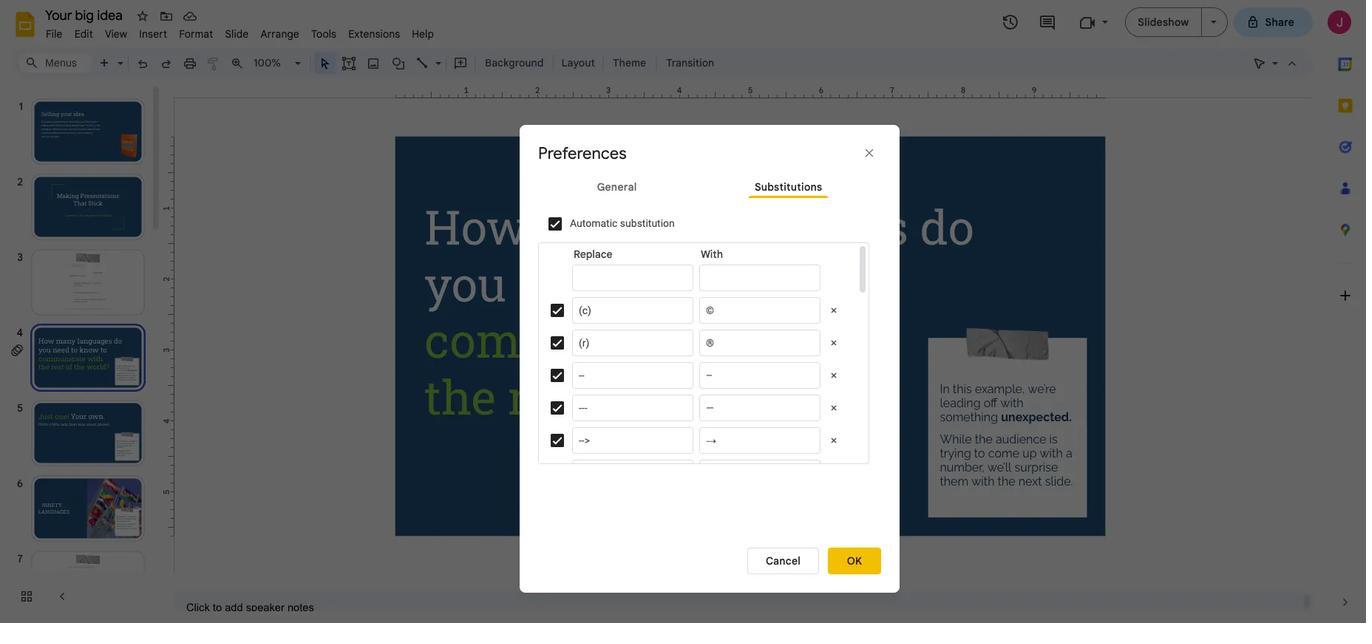 Task type: locate. For each thing, give the bounding box(es) containing it.
preferences heading
[[538, 143, 686, 164]]

menu bar
[[40, 19, 440, 44]]

theme button
[[606, 52, 653, 74]]

automatic
[[570, 217, 618, 229]]

1 horizontal spatial tab list
[[1325, 44, 1367, 582]]

preferences application
[[0, 0, 1367, 623]]

mode and view toolbar
[[1248, 48, 1305, 78]]

transition
[[666, 56, 715, 70]]

menu bar inside menu bar banner
[[40, 19, 440, 44]]

replace
[[574, 247, 613, 261]]

preferences
[[538, 143, 627, 163]]

ok
[[847, 554, 863, 568]]

0 horizontal spatial tab list
[[538, 176, 882, 211]]

None text field
[[700, 297, 821, 324], [700, 330, 821, 357], [572, 395, 694, 422], [700, 395, 821, 422], [700, 297, 821, 324], [700, 330, 821, 357], [572, 395, 694, 422], [700, 395, 821, 422]]

substitutions
[[755, 180, 823, 194]]

ok button
[[828, 548, 882, 574]]

tab list
[[1325, 44, 1367, 582], [538, 176, 882, 211]]

navigation
[[0, 84, 163, 623]]

None checkbox
[[551, 337, 564, 350], [551, 369, 564, 382], [551, 337, 564, 350], [551, 369, 564, 382]]

None checkbox
[[551, 304, 564, 317], [551, 402, 564, 415], [551, 434, 564, 447], [551, 304, 564, 317], [551, 402, 564, 415], [551, 434, 564, 447]]

None text field
[[572, 265, 694, 291], [700, 265, 821, 291], [572, 297, 694, 324], [572, 330, 694, 357], [572, 362, 694, 389], [700, 362, 821, 389], [572, 428, 694, 454], [700, 428, 821, 454], [572, 265, 694, 291], [700, 265, 821, 291], [572, 297, 694, 324], [572, 330, 694, 357], [572, 362, 694, 389], [700, 362, 821, 389], [572, 428, 694, 454], [700, 428, 821, 454]]

tab list inside menu bar banner
[[1325, 44, 1367, 582]]

cancel button
[[748, 548, 819, 574]]

tab list containing general
[[538, 176, 882, 211]]

preferences dialog
[[520, 125, 900, 623]]



Task type: vqa. For each thing, say whether or not it's contained in the screenshot.
background
yes



Task type: describe. For each thing, give the bounding box(es) containing it.
tab list inside preferences dialog
[[538, 176, 882, 211]]

theme
[[613, 56, 646, 70]]

automatic substitution
[[570, 217, 675, 229]]

Star checkbox
[[132, 6, 153, 27]]

menu bar banner
[[0, 0, 1367, 623]]

with
[[701, 247, 723, 261]]

general
[[597, 180, 637, 194]]

share. private to only me. image
[[1247, 15, 1260, 28]]

Menus field
[[18, 53, 92, 73]]

cancel
[[766, 554, 801, 568]]

transition button
[[660, 52, 721, 74]]

background button
[[478, 52, 551, 74]]

Automatic substitution checkbox
[[549, 217, 562, 230]]

navigation inside the preferences application
[[0, 84, 163, 623]]

Rename text field
[[40, 6, 131, 24]]

main toolbar
[[92, 52, 722, 74]]

background
[[485, 56, 544, 70]]

substitution
[[620, 217, 675, 229]]



